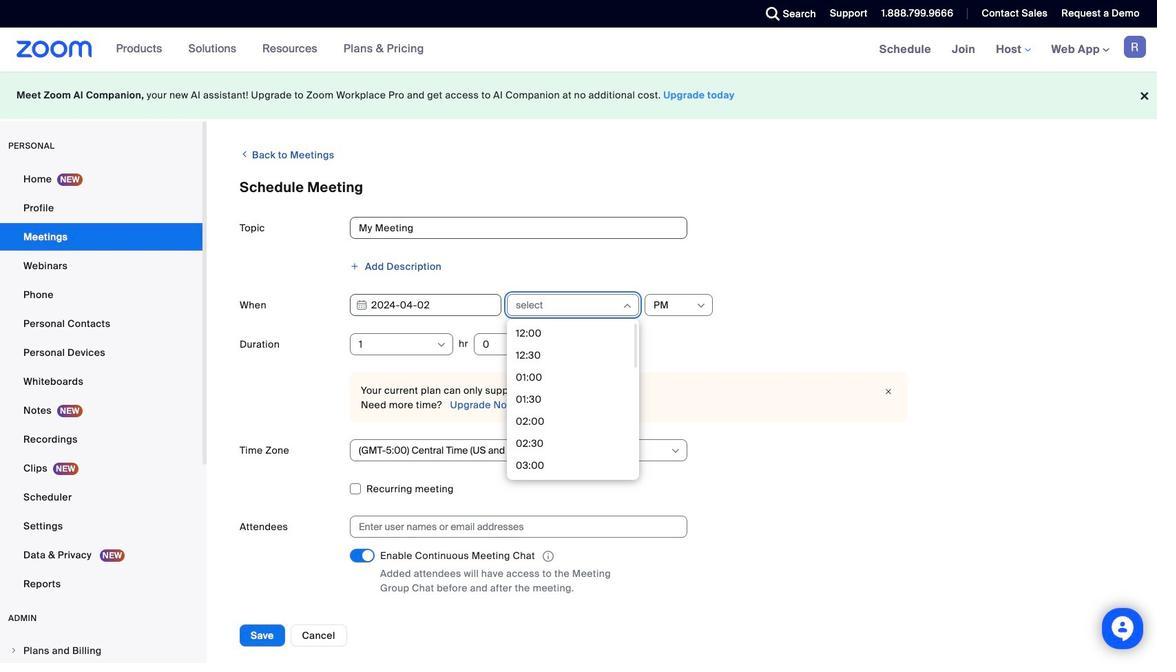 Task type: locate. For each thing, give the bounding box(es) containing it.
menu item
[[0, 638, 203, 664]]

show options image
[[670, 446, 682, 457]]

My Meeting text field
[[350, 217, 688, 239]]

option group
[[350, 613, 1125, 635]]

footer
[[0, 72, 1158, 119]]

list box
[[511, 322, 636, 664]]

show options image
[[696, 300, 707, 311]]

close image
[[881, 385, 897, 399]]

application
[[380, 549, 642, 565]]

banner
[[0, 28, 1158, 72]]

Persistent Chat, enter email address,Enter user names or email addresses text field
[[359, 517, 666, 537]]

zoom logo image
[[17, 41, 92, 58]]



Task type: describe. For each thing, give the bounding box(es) containing it.
meetings navigation
[[869, 28, 1158, 72]]

product information navigation
[[106, 28, 435, 72]]

select start time text field
[[516, 295, 622, 316]]

learn more about enable continuous meeting chat image
[[539, 551, 558, 563]]

left image
[[240, 147, 250, 161]]

right image
[[10, 647, 18, 655]]

hide options image
[[622, 300, 633, 311]]

profile picture image
[[1125, 36, 1147, 58]]

add image
[[350, 262, 360, 271]]

personal menu menu
[[0, 165, 203, 600]]



Task type: vqa. For each thing, say whether or not it's contained in the screenshot.
'GET'
no



